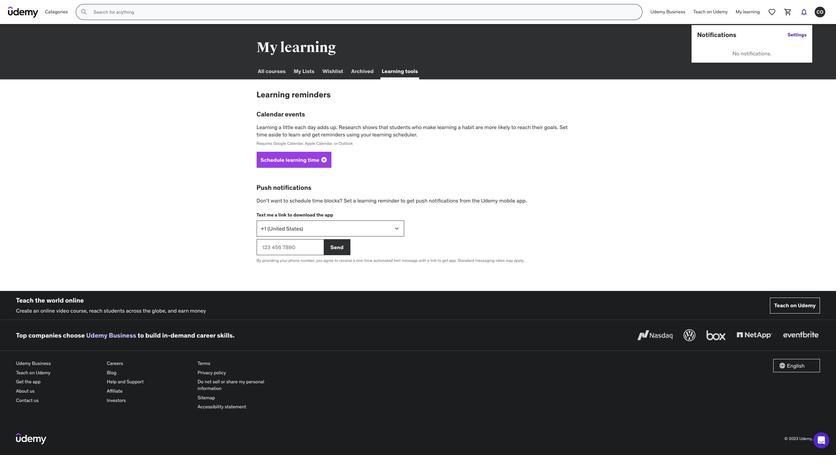 Task type: vqa. For each thing, say whether or not it's contained in the screenshot.
Udemy,
yes



Task type: locate. For each thing, give the bounding box(es) containing it.
get the app link
[[16, 378, 102, 387]]

1 vertical spatial set
[[344, 197, 352, 204]]

teach on udemy up eventbrite image
[[775, 302, 816, 309]]

the left globe,
[[143, 308, 151, 314]]

a right with
[[428, 258, 430, 263]]

submit search image
[[80, 8, 88, 16]]

on up eventbrite image
[[791, 302, 797, 309]]

and
[[302, 131, 311, 138], [168, 308, 177, 314], [118, 379, 126, 385]]

text
[[394, 258, 401, 263]]

agree
[[324, 258, 334, 263]]

0 vertical spatial app.
[[517, 197, 527, 204]]

teach on udemy
[[694, 9, 728, 15], [775, 302, 816, 309]]

0 vertical spatial udemy business link
[[647, 4, 690, 20]]

little
[[283, 124, 294, 130]]

2 horizontal spatial on
[[791, 302, 797, 309]]

all
[[258, 68, 265, 75]]

calendar events
[[257, 110, 305, 118]]

0 horizontal spatial teach on udemy
[[694, 9, 728, 15]]

1 horizontal spatial online
[[65, 297, 84, 305]]

push
[[416, 197, 428, 204]]

students inside learning a little each day adds up. research shows that students who make learning a habit are more likely to reach their goals. set time aside to learn and get reminders using your learning scheduler. requires google calendar, apple calendar, or outlook
[[390, 124, 411, 130]]

1 vertical spatial my learning
[[257, 39, 336, 56]]

0 vertical spatial your
[[361, 131, 371, 138]]

0 vertical spatial us
[[30, 388, 35, 394]]

archived link
[[350, 63, 375, 79]]

online up course,
[[65, 297, 84, 305]]

2 horizontal spatial teach on udemy link
[[770, 298, 821, 314]]

1 vertical spatial link
[[431, 258, 437, 263]]

learning
[[382, 68, 404, 75], [257, 89, 290, 100], [257, 124, 278, 130]]

courses
[[266, 68, 286, 75]]

2 horizontal spatial business
[[667, 9, 686, 15]]

2 calendar, from the left
[[316, 141, 333, 146]]

my up all courses
[[257, 39, 278, 56]]

0 horizontal spatial teach on udemy link
[[16, 369, 102, 378]]

business
[[667, 9, 686, 15], [109, 332, 136, 340], [32, 361, 51, 367]]

2 vertical spatial get
[[442, 258, 448, 263]]

a left habit
[[458, 124, 461, 130]]

1 horizontal spatial or
[[334, 141, 338, 146]]

calendar,
[[287, 141, 304, 146], [316, 141, 333, 146]]

to
[[512, 124, 516, 130], [283, 131, 287, 138], [284, 197, 288, 204], [401, 197, 406, 204], [288, 212, 292, 218], [335, 258, 338, 263], [438, 258, 442, 263], [138, 332, 144, 340]]

reach inside learning a little each day adds up. research shows that students who make learning a habit are more likely to reach their goals. set time aside to learn and get reminders using your learning scheduler. requires google calendar, apple calendar, or outlook
[[518, 124, 531, 130]]

my left lists
[[294, 68, 301, 75]]

time up requires
[[257, 131, 267, 138]]

top companies choose udemy business to build in-demand career skills.
[[16, 332, 235, 340]]

your inside learning a little each day adds up. research shows that students who make learning a habit are more likely to reach their goals. set time aside to learn and get reminders using your learning scheduler. requires google calendar, apple calendar, or outlook
[[361, 131, 371, 138]]

0 horizontal spatial get
[[312, 131, 320, 138]]

get down day in the left of the page
[[312, 131, 320, 138]]

learn
[[289, 131, 301, 138]]

to down little
[[283, 131, 287, 138]]

0 vertical spatial and
[[302, 131, 311, 138]]

0 horizontal spatial my learning
[[257, 39, 336, 56]]

udemy business teach on udemy get the app about us contact us
[[16, 361, 51, 404]]

1 vertical spatial your
[[280, 258, 288, 263]]

1 vertical spatial business
[[109, 332, 136, 340]]

business for udemy business teach on udemy get the app about us contact us
[[32, 361, 51, 367]]

your down shows
[[361, 131, 371, 138]]

0 horizontal spatial notifications
[[273, 184, 312, 192]]

1 vertical spatial teach on udemy link
[[770, 298, 821, 314]]

archived
[[351, 68, 374, 75]]

learning for learning reminders
[[257, 89, 290, 100]]

reach left their
[[518, 124, 531, 130]]

learning
[[743, 9, 760, 15], [280, 39, 336, 56], [438, 124, 457, 130], [373, 131, 392, 138], [286, 156, 307, 163], [357, 197, 377, 204]]

reminders down up.
[[321, 131, 345, 138]]

time left small icon
[[308, 156, 320, 163]]

text me a link to download the app
[[257, 212, 333, 218]]

2 vertical spatial and
[[118, 379, 126, 385]]

apple
[[305, 141, 315, 146]]

do not sell or share my personal information button
[[198, 378, 283, 394]]

small image
[[779, 363, 786, 369]]

affiliate link
[[107, 387, 192, 396]]

udemy image
[[8, 6, 38, 18], [16, 433, 46, 445]]

notifications image
[[800, 8, 809, 16]]

1 horizontal spatial teach on udemy
[[775, 302, 816, 309]]

apply.
[[514, 258, 525, 263]]

a left little
[[279, 124, 282, 130]]

get
[[312, 131, 320, 138], [407, 197, 415, 204], [442, 258, 448, 263]]

time inside learning a little each day adds up. research shows that students who make learning a habit are more likely to reach their goals. set time aside to learn and get reminders using your learning scheduler. requires google calendar, apple calendar, or outlook
[[257, 131, 267, 138]]

and right "help"
[[118, 379, 126, 385]]

on for topmost teach on udemy link
[[707, 9, 712, 15]]

time inside schedule learning time button
[[308, 156, 320, 163]]

do
[[198, 379, 204, 385]]

app right get
[[33, 379, 41, 385]]

0 vertical spatial reach
[[518, 124, 531, 130]]

app for download
[[325, 212, 333, 218]]

message
[[402, 258, 418, 263]]

set right blocks?
[[344, 197, 352, 204]]

you
[[316, 258, 323, 263]]

0 horizontal spatial my
[[257, 39, 278, 56]]

teach on udemy for topmost teach on udemy link
[[694, 9, 728, 15]]

with
[[419, 258, 427, 263]]

my lists
[[294, 68, 315, 75]]

1 horizontal spatial students
[[390, 124, 411, 130]]

earn
[[178, 308, 189, 314]]

0 vertical spatial learning
[[382, 68, 404, 75]]

learning inside learning tools link
[[382, 68, 404, 75]]

2 horizontal spatial my
[[736, 9, 742, 15]]

1 vertical spatial and
[[168, 308, 177, 314]]

online right an on the bottom
[[40, 308, 55, 314]]

and inside teach the world online create an online video course, reach students across the globe, and earn money
[[168, 308, 177, 314]]

1 horizontal spatial calendar,
[[316, 141, 333, 146]]

information
[[198, 386, 222, 392]]

students left across
[[104, 308, 125, 314]]

business inside udemy business teach on udemy get the app about us contact us
[[32, 361, 51, 367]]

or inside learning a little each day adds up. research shows that students who make learning a habit are more likely to reach their goals. set time aside to learn and get reminders using your learning scheduler. requires google calendar, apple calendar, or outlook
[[334, 141, 338, 146]]

0 horizontal spatial or
[[221, 379, 225, 385]]

send button
[[324, 239, 350, 256]]

more
[[485, 124, 497, 130]]

my lists link
[[293, 63, 316, 79]]

udemy business link
[[647, 4, 690, 20], [86, 332, 136, 340], [16, 359, 102, 369]]

0 horizontal spatial app.
[[449, 258, 457, 263]]

and inside learning a little each day adds up. research shows that students who make learning a habit are more likely to reach their goals. set time aside to learn and get reminders using your learning scheduler. requires google calendar, apple calendar, or outlook
[[302, 131, 311, 138]]

1 horizontal spatial and
[[168, 308, 177, 314]]

careers link
[[107, 359, 192, 369]]

2 horizontal spatial and
[[302, 131, 311, 138]]

2 vertical spatial learning
[[257, 124, 278, 130]]

0 vertical spatial teach on udemy
[[694, 9, 728, 15]]

1 horizontal spatial teach on udemy link
[[690, 4, 732, 20]]

the right get
[[25, 379, 32, 385]]

reach right course,
[[89, 308, 102, 314]]

set right the goals.
[[560, 124, 568, 130]]

2 vertical spatial my
[[294, 68, 301, 75]]

get left push
[[407, 197, 415, 204]]

to right likely
[[512, 124, 516, 130]]

2 vertical spatial udemy business link
[[16, 359, 102, 369]]

link right me
[[279, 212, 287, 218]]

get left the standard
[[442, 258, 448, 263]]

money
[[190, 308, 206, 314]]

across
[[126, 308, 142, 314]]

netapp image
[[736, 328, 774, 343]]

link right with
[[431, 258, 437, 263]]

0 horizontal spatial reach
[[89, 308, 102, 314]]

a right blocks?
[[353, 197, 356, 204]]

1 horizontal spatial business
[[109, 332, 136, 340]]

app
[[325, 212, 333, 218], [33, 379, 41, 385]]

shows
[[363, 124, 378, 130]]

0 vertical spatial set
[[560, 124, 568, 130]]

2 vertical spatial teach on udemy link
[[16, 369, 102, 378]]

1 vertical spatial reminders
[[321, 131, 345, 138]]

push
[[257, 184, 272, 192]]

world
[[46, 297, 64, 305]]

0 vertical spatial teach on udemy link
[[690, 4, 732, 20]]

are
[[476, 124, 483, 130]]

0 vertical spatial my
[[736, 9, 742, 15]]

1 horizontal spatial app
[[325, 212, 333, 218]]

1 horizontal spatial my
[[294, 68, 301, 75]]

0 vertical spatial students
[[390, 124, 411, 130]]

or left 'outlook'
[[334, 141, 338, 146]]

or inside terms privacy policy do not sell or share my personal information sitemap accessibility statement
[[221, 379, 225, 385]]

1 horizontal spatial your
[[361, 131, 371, 138]]

0 horizontal spatial app
[[33, 379, 41, 385]]

link
[[279, 212, 287, 218], [431, 258, 437, 263]]

eventbrite image
[[782, 328, 821, 343]]

1 vertical spatial teach on udemy
[[775, 302, 816, 309]]

students up scheduler.
[[390, 124, 411, 130]]

0 vertical spatial app
[[325, 212, 333, 218]]

sitemap
[[198, 395, 215, 401]]

and down day in the left of the page
[[302, 131, 311, 138]]

1 vertical spatial online
[[40, 308, 55, 314]]

0 vertical spatial my learning
[[736, 9, 760, 15]]

us right contact
[[34, 398, 39, 404]]

students for each
[[390, 124, 411, 130]]

1 horizontal spatial get
[[407, 197, 415, 204]]

the up an on the bottom
[[35, 297, 45, 305]]

each
[[295, 124, 306, 130]]

teach on udemy link up about us link
[[16, 369, 102, 378]]

0 vertical spatial business
[[667, 9, 686, 15]]

0 vertical spatial get
[[312, 131, 320, 138]]

0 horizontal spatial your
[[280, 258, 288, 263]]

0 vertical spatial or
[[334, 141, 338, 146]]

1 vertical spatial or
[[221, 379, 225, 385]]

on
[[707, 9, 712, 15], [791, 302, 797, 309], [29, 370, 35, 376]]

0 horizontal spatial set
[[344, 197, 352, 204]]

teach on udemy link up eventbrite image
[[770, 298, 821, 314]]

reminders inside learning a little each day adds up. research shows that students who make learning a habit are more likely to reach their goals. set time aside to learn and get reminders using your learning scheduler. requires google calendar, apple calendar, or outlook
[[321, 131, 345, 138]]

policy
[[214, 370, 226, 376]]

learning tools
[[382, 68, 418, 75]]

students
[[390, 124, 411, 130], [104, 308, 125, 314]]

your left phone
[[280, 258, 288, 263]]

1 vertical spatial notifications
[[429, 197, 459, 204]]

0 horizontal spatial link
[[279, 212, 287, 218]]

aside
[[269, 131, 281, 138]]

teach on udemy up notifications
[[694, 9, 728, 15]]

2 vertical spatial on
[[29, 370, 35, 376]]

1 vertical spatial app
[[33, 379, 41, 385]]

wishlist
[[323, 68, 343, 75]]

text
[[257, 212, 266, 218]]

demand
[[171, 332, 195, 340]]

0 horizontal spatial online
[[40, 308, 55, 314]]

1 vertical spatial on
[[791, 302, 797, 309]]

categories
[[45, 9, 68, 15]]

by providing your phone number, you agree to receive a one-time automated text message with a link to get app. standard messaging rates may apply.
[[257, 258, 525, 263]]

adds
[[317, 124, 329, 130]]

investors
[[107, 398, 126, 404]]

1 vertical spatial learning
[[257, 89, 290, 100]]

0 vertical spatial on
[[707, 9, 712, 15]]

calendar, right apple
[[316, 141, 333, 146]]

my for my learning link
[[736, 9, 742, 15]]

1 horizontal spatial set
[[560, 124, 568, 130]]

google
[[273, 141, 286, 146]]

research
[[339, 124, 361, 130]]

1 calendar, from the left
[[287, 141, 304, 146]]

to left download
[[288, 212, 292, 218]]

learning left tools
[[382, 68, 404, 75]]

the inside udemy business teach on udemy get the app about us contact us
[[25, 379, 32, 385]]

app. left the standard
[[449, 258, 457, 263]]

notifications left from
[[429, 197, 459, 204]]

tools
[[405, 68, 418, 75]]

and left earn
[[168, 308, 177, 314]]

udemy
[[651, 9, 666, 15], [713, 9, 728, 15], [481, 197, 498, 204], [798, 302, 816, 309], [86, 332, 107, 340], [16, 361, 31, 367], [36, 370, 51, 376]]

to right want
[[284, 197, 288, 204]]

0 horizontal spatial business
[[32, 361, 51, 367]]

1 vertical spatial reach
[[89, 308, 102, 314]]

0 horizontal spatial students
[[104, 308, 125, 314]]

1 horizontal spatial on
[[707, 9, 712, 15]]

calendar, down learn
[[287, 141, 304, 146]]

2023
[[789, 436, 799, 441]]

1 horizontal spatial reach
[[518, 124, 531, 130]]

learning inside learning a little each day adds up. research shows that students who make learning a habit are more likely to reach their goals. set time aside to learn and get reminders using your learning scheduler. requires google calendar, apple calendar, or outlook
[[257, 124, 278, 130]]

not
[[205, 379, 212, 385]]

all courses link
[[257, 63, 287, 79]]

0 horizontal spatial calendar,
[[287, 141, 304, 146]]

learning up calendar
[[257, 89, 290, 100]]

us right about
[[30, 388, 35, 394]]

0 vertical spatial online
[[65, 297, 84, 305]]

app. right mobile
[[517, 197, 527, 204]]

0 vertical spatial notifications
[[273, 184, 312, 192]]

2 vertical spatial business
[[32, 361, 51, 367]]

my for my lists link
[[294, 68, 301, 75]]

Search for anything text field
[[92, 6, 635, 18]]

students inside teach the world online create an online video course, reach students across the globe, and earn money
[[104, 308, 125, 314]]

personal
[[246, 379, 264, 385]]

learning up aside
[[257, 124, 278, 130]]

set inside learning a little each day adds up. research shows that students who make learning a habit are more likely to reach their goals. set time aside to learn and get reminders using your learning scheduler. requires google calendar, apple calendar, or outlook
[[560, 124, 568, 130]]

reminders
[[292, 89, 331, 100], [321, 131, 345, 138]]

the right download
[[317, 212, 324, 218]]

reminders down lists
[[292, 89, 331, 100]]

automated
[[374, 258, 393, 263]]

0 vertical spatial link
[[279, 212, 287, 218]]

app inside udemy business teach on udemy get the app about us contact us
[[33, 379, 41, 385]]

my up notifications
[[736, 9, 742, 15]]

or
[[334, 141, 338, 146], [221, 379, 225, 385]]

share
[[226, 379, 238, 385]]

app down blocks?
[[325, 212, 333, 218]]

0 horizontal spatial and
[[118, 379, 126, 385]]

1 vertical spatial udemy business link
[[86, 332, 136, 340]]

or right the sell
[[221, 379, 225, 385]]

1 vertical spatial students
[[104, 308, 125, 314]]

on up get the app link
[[29, 370, 35, 376]]

0 horizontal spatial on
[[29, 370, 35, 376]]

one-
[[356, 258, 365, 263]]

the right from
[[472, 197, 480, 204]]

notifications up schedule
[[273, 184, 312, 192]]

small image
[[321, 157, 328, 163]]

statement
[[225, 404, 246, 410]]

1 horizontal spatial my learning
[[736, 9, 760, 15]]

push notifications
[[257, 184, 312, 192]]

1 vertical spatial us
[[34, 398, 39, 404]]

teach on udemy link up notifications
[[690, 4, 732, 20]]

standard
[[458, 258, 474, 263]]

sitemap link
[[198, 394, 283, 403]]

on up notifications
[[707, 9, 712, 15]]



Task type: describe. For each thing, give the bounding box(es) containing it.
blog link
[[107, 369, 192, 378]]

box image
[[705, 328, 728, 343]]

send
[[331, 244, 344, 251]]

123 456 7890 text field
[[257, 239, 324, 256]]

terms
[[198, 361, 210, 367]]

teach inside teach the world online create an online video course, reach students across the globe, and earn money
[[16, 297, 34, 305]]

© 2023 udemy, inc.
[[785, 436, 821, 441]]

that
[[379, 124, 389, 130]]

no
[[733, 50, 740, 57]]

lists
[[303, 68, 315, 75]]

likely
[[498, 124, 510, 130]]

an
[[33, 308, 39, 314]]

inc.
[[814, 436, 821, 441]]

learning reminders
[[257, 89, 331, 100]]

1 vertical spatial my
[[257, 39, 278, 56]]

a left the one-
[[353, 258, 355, 263]]

2 horizontal spatial get
[[442, 258, 448, 263]]

co
[[817, 9, 824, 15]]

reach inside teach the world online create an online video course, reach students across the globe, and earn money
[[89, 308, 102, 314]]

teach on udemy for middle teach on udemy link
[[775, 302, 816, 309]]

privacy
[[198, 370, 213, 376]]

top
[[16, 332, 27, 340]]

goals.
[[545, 124, 559, 130]]

about
[[16, 388, 29, 394]]

notifications.
[[741, 50, 772, 57]]

contact us link
[[16, 396, 102, 405]]

careers
[[107, 361, 123, 367]]

to right with
[[438, 258, 442, 263]]

build
[[145, 332, 161, 340]]

video
[[56, 308, 69, 314]]

get
[[16, 379, 24, 385]]

learning inside button
[[286, 156, 307, 163]]

english button
[[774, 359, 821, 373]]

business for udemy business
[[667, 9, 686, 15]]

settings link
[[788, 32, 807, 38]]

1 horizontal spatial link
[[431, 258, 437, 263]]

support
[[127, 379, 144, 385]]

events
[[285, 110, 305, 118]]

globe,
[[152, 308, 167, 314]]

in-
[[162, 332, 171, 340]]

up.
[[330, 124, 338, 130]]

messaging
[[475, 258, 495, 263]]

a right me
[[275, 212, 277, 218]]

schedule learning time
[[261, 156, 320, 163]]

number,
[[301, 258, 315, 263]]

companies
[[28, 332, 62, 340]]

to right agree
[[335, 258, 338, 263]]

want
[[271, 197, 282, 204]]

day
[[308, 124, 316, 130]]

learning for learning tools
[[382, 68, 404, 75]]

0 vertical spatial udemy image
[[8, 6, 38, 18]]

on for middle teach on udemy link
[[791, 302, 797, 309]]

all courses
[[258, 68, 286, 75]]

wishlist link
[[321, 63, 345, 79]]

download
[[293, 212, 315, 218]]

teach inside udemy business teach on udemy get the app about us contact us
[[16, 370, 28, 376]]

to right reminder
[[401, 197, 406, 204]]

calendar
[[257, 110, 284, 118]]

1 vertical spatial udemy image
[[16, 433, 46, 445]]

no notifications.
[[733, 50, 772, 57]]

help
[[107, 379, 117, 385]]

1 vertical spatial get
[[407, 197, 415, 204]]

me
[[267, 212, 274, 218]]

career
[[197, 332, 216, 340]]

categories button
[[41, 4, 72, 20]]

1 horizontal spatial app.
[[517, 197, 527, 204]]

create
[[16, 308, 32, 314]]

to left build
[[138, 332, 144, 340]]

investors link
[[107, 396, 192, 405]]

reminder
[[378, 197, 400, 204]]

time left automated
[[365, 258, 373, 263]]

requires
[[257, 141, 273, 146]]

privacy policy link
[[198, 369, 283, 378]]

may
[[506, 258, 513, 263]]

on inside udemy business teach on udemy get the app about us contact us
[[29, 370, 35, 376]]

schedule
[[261, 156, 285, 163]]

sell
[[213, 379, 220, 385]]

help and support link
[[107, 378, 192, 387]]

1 horizontal spatial notifications
[[429, 197, 459, 204]]

don't
[[257, 197, 269, 204]]

app for get
[[33, 379, 41, 385]]

students for online
[[104, 308, 125, 314]]

mobile
[[499, 197, 516, 204]]

don't want to schedule time blocks? set a learning reminder to get push notifications from the udemy mobile app.
[[257, 197, 527, 204]]

by
[[257, 258, 261, 263]]

their
[[532, 124, 543, 130]]

©
[[785, 436, 788, 441]]

notifications
[[698, 31, 737, 39]]

contact
[[16, 398, 33, 404]]

terms link
[[198, 359, 283, 369]]

1 vertical spatial app.
[[449, 258, 457, 263]]

english
[[787, 363, 805, 369]]

learning a little each day adds up. research shows that students who make learning a habit are more likely to reach their goals. set time aside to learn and get reminders using your learning scheduler. requires google calendar, apple calendar, or outlook
[[257, 124, 568, 146]]

blog
[[107, 370, 117, 376]]

providing
[[262, 258, 279, 263]]

course,
[[70, 308, 88, 314]]

volkswagen image
[[683, 328, 697, 343]]

get inside learning a little each day adds up. research shows that students who make learning a habit are more likely to reach their goals. set time aside to learn and get reminders using your learning scheduler. requires google calendar, apple calendar, or outlook
[[312, 131, 320, 138]]

and inside careers blog help and support affiliate investors
[[118, 379, 126, 385]]

learning tools link
[[381, 63, 420, 79]]

phone
[[289, 258, 300, 263]]

0 vertical spatial reminders
[[292, 89, 331, 100]]

using
[[347, 131, 360, 138]]

nasdaq image
[[636, 328, 675, 343]]

time left blocks?
[[312, 197, 323, 204]]



